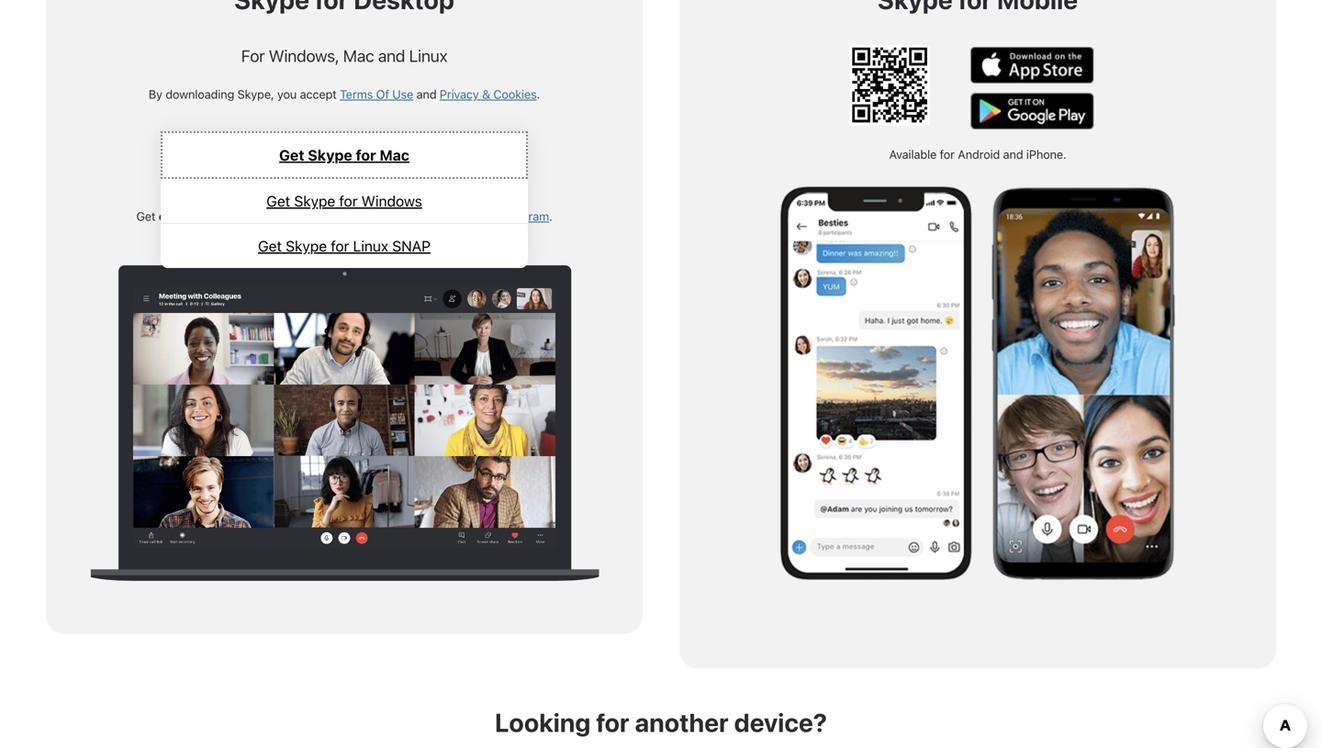 Task type: describe. For each thing, give the bounding box(es) containing it.
for for get skype for mac link above get skype for windows
[[336, 145, 358, 165]]

get early access to the latest skype innovations with skype insider program .
[[136, 209, 552, 223]]

insider
[[464, 209, 500, 223]]

looking for another device?
[[495, 707, 827, 738]]

get down latest
[[258, 237, 282, 255]]

another
[[635, 707, 729, 738]]

by
[[149, 87, 162, 101]]

get skype for mac up get skype for windows link
[[279, 146, 409, 164]]

for for get skype for mac link above get skype for windows link
[[356, 146, 376, 164]]

and for for windows, mac and linux
[[378, 46, 405, 66]]

terms
[[340, 87, 373, 101]]

get skype for windows
[[266, 192, 422, 210]]

windows,
[[269, 46, 339, 66]]

accept
[[300, 87, 337, 101]]

you
[[277, 87, 297, 101]]

device?
[[734, 707, 827, 738]]

for
[[241, 46, 265, 66]]

terms of use link
[[340, 87, 413, 101]]

1 horizontal spatial and
[[416, 87, 437, 101]]

0 vertical spatial linux
[[409, 46, 447, 66]]

skype,
[[237, 87, 274, 101]]

with
[[402, 209, 424, 223]]

skype on mobile device image
[[780, 180, 1175, 584]]

download skype through qr code image
[[850, 45, 930, 125]]

android
[[958, 147, 1000, 161]]

by downloading skype, you accept terms of use and privacy & cookies .
[[149, 87, 540, 101]]

get up the
[[253, 145, 280, 165]]

. for privacy & cookies
[[537, 87, 540, 101]]

of
[[376, 87, 389, 101]]

get skype for windows link
[[161, 179, 528, 223]]



Task type: vqa. For each thing, say whether or not it's contained in the screenshot.
and,
no



Task type: locate. For each thing, give the bounding box(es) containing it.
. for skype insider program
[[549, 209, 552, 223]]

download on the appstore image
[[971, 47, 1094, 83]]

for windows, mac and linux
[[241, 46, 447, 66]]

list box containing get skype for mac
[[161, 131, 528, 268]]

1 horizontal spatial .
[[549, 209, 552, 223]]

for for get skype for linux snap link
[[331, 237, 349, 255]]

linux
[[409, 46, 447, 66], [353, 237, 388, 255]]

0 horizontal spatial linux
[[353, 237, 388, 255]]

get skype for mac link up get skype for windows link
[[163, 133, 526, 177]]

list box
[[161, 131, 528, 268]]

get skype for mac up get skype for windows
[[253, 145, 394, 165]]

.
[[537, 87, 540, 101], [549, 209, 552, 223]]

1 vertical spatial .
[[549, 209, 552, 223]]

get down you
[[279, 146, 304, 164]]

iphone.
[[1026, 147, 1066, 161]]

for inside get skype for windows link
[[339, 192, 358, 210]]

snap
[[392, 237, 431, 255]]

looking
[[495, 707, 591, 738]]

. right &
[[537, 87, 540, 101]]

windows
[[361, 192, 422, 210]]

0 vertical spatial and
[[378, 46, 405, 66]]

get skype for linux snap link
[[161, 224, 528, 268]]

innovations
[[337, 209, 398, 223]]

linux up use
[[409, 46, 447, 66]]

privacy
[[440, 87, 479, 101]]

2 horizontal spatial and
[[1003, 147, 1023, 161]]

for inside get skype for linux snap link
[[331, 237, 349, 255]]

linux down innovations
[[353, 237, 388, 255]]

2 vertical spatial and
[[1003, 147, 1023, 161]]

and for available for android and iphone.
[[1003, 147, 1023, 161]]

for for get skype for windows link
[[339, 192, 358, 210]]

1 vertical spatial and
[[416, 87, 437, 101]]

downloading
[[165, 87, 234, 101]]

available
[[889, 147, 937, 161]]

privacy & cookies link
[[440, 87, 537, 101]]

program
[[503, 209, 549, 223]]

get skype for linux snap
[[258, 237, 431, 255]]

0 horizontal spatial and
[[378, 46, 405, 66]]

and left iphone.
[[1003, 147, 1023, 161]]

&
[[482, 87, 490, 101]]

early
[[159, 209, 187, 223]]

latest
[[268, 209, 298, 223]]

1 horizontal spatial linux
[[409, 46, 447, 66]]

and right use
[[416, 87, 437, 101]]

get skype for mac
[[253, 145, 394, 165], [279, 146, 409, 164]]

0 horizontal spatial .
[[537, 87, 540, 101]]

skype
[[284, 145, 332, 165], [308, 146, 352, 164], [294, 192, 335, 210], [301, 209, 334, 223], [427, 209, 461, 223], [286, 237, 327, 255]]

mac
[[343, 46, 374, 66], [362, 145, 394, 165], [380, 146, 409, 164]]

the
[[247, 209, 265, 223]]

1 vertical spatial linux
[[353, 237, 388, 255]]

available for android and iphone.
[[889, 147, 1066, 161]]

get skype for mac link
[[163, 133, 526, 177], [253, 145, 394, 167]]

access
[[190, 209, 230, 223]]

use
[[392, 87, 413, 101]]

get left early
[[136, 209, 156, 223]]

get
[[253, 145, 280, 165], [279, 146, 304, 164], [266, 192, 290, 210], [136, 209, 156, 223], [258, 237, 282, 255]]

. right insider at the left top
[[549, 209, 552, 223]]

skype insider program link
[[427, 209, 549, 223]]

get skype for mac link up get skype for windows
[[253, 145, 394, 167]]

for
[[336, 145, 358, 165], [356, 146, 376, 164], [940, 147, 955, 161], [339, 192, 358, 210], [331, 237, 349, 255], [596, 707, 629, 738]]

cookies
[[493, 87, 537, 101]]

and up of
[[378, 46, 405, 66]]

get right the
[[266, 192, 290, 210]]

0 vertical spatial .
[[537, 87, 540, 101]]

and
[[378, 46, 405, 66], [416, 87, 437, 101], [1003, 147, 1023, 161]]

get it on google play image
[[971, 93, 1094, 129]]

to
[[233, 209, 244, 223]]



